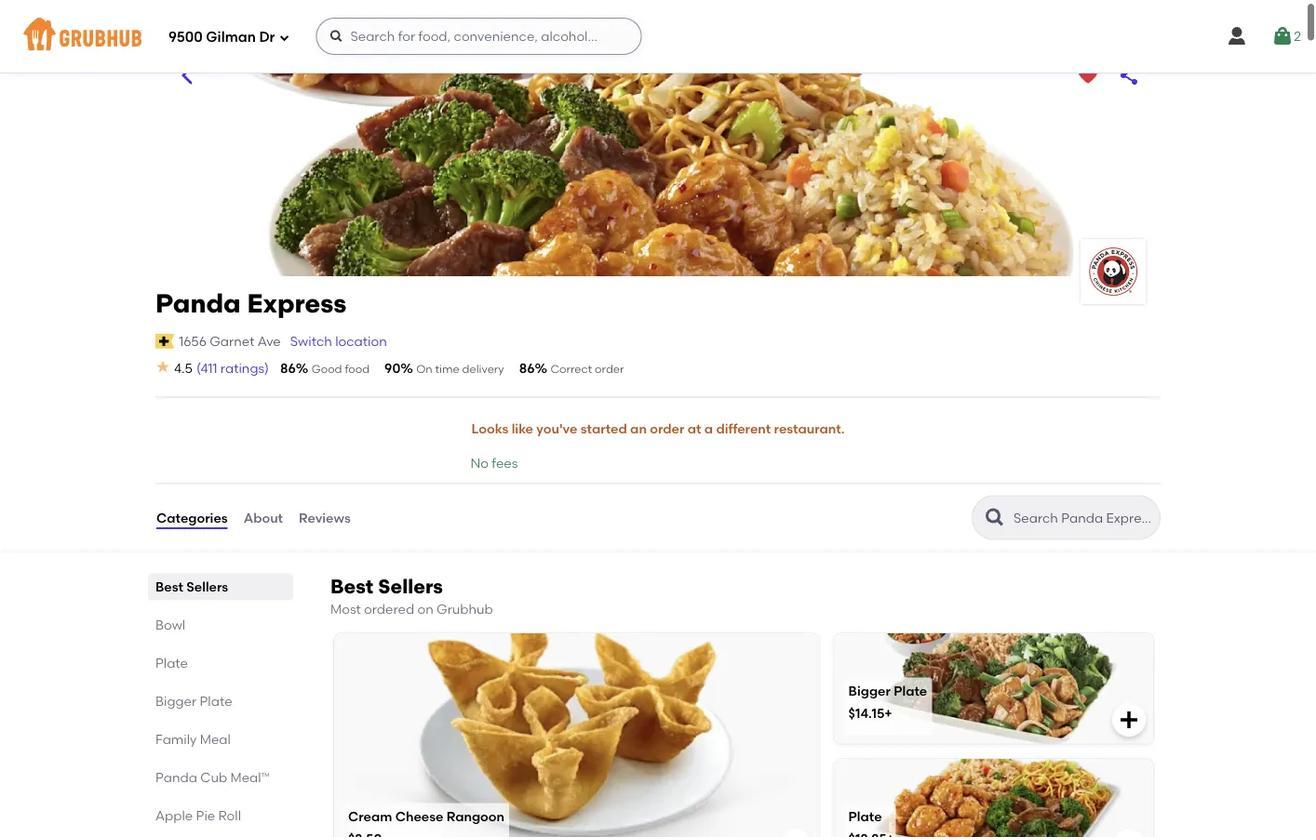 Task type: locate. For each thing, give the bounding box(es) containing it.
1 horizontal spatial plate
[[200, 520, 232, 536]]

1 horizontal spatial 86
[[519, 187, 535, 202]]

plate inside bigger plate tab
[[200, 520, 232, 536]]

&
[[363, 765, 372, 779]]

meal™
[[230, 596, 270, 612]]

bigger
[[155, 520, 197, 536]]

restaurant.
[[774, 247, 845, 263]]

86 for correct order
[[519, 187, 535, 202]]

rangoon
[[447, 635, 505, 651]]

1 vertical spatial panda
[[155, 596, 197, 612]]

2 horizontal spatial plate
[[849, 635, 882, 651]]

1 vertical spatial bowl
[[345, 815, 376, 831]]

2 86 from the left
[[519, 187, 535, 202]]

86
[[280, 187, 296, 202], [519, 187, 535, 202]]

plate tab
[[155, 480, 286, 500]]

0 vertical spatial panda
[[155, 114, 241, 145]]

order right correct
[[595, 189, 624, 202]]

appetizers and more tab
[[155, 709, 286, 748]]

order
[[595, 189, 624, 202], [650, 247, 685, 263]]

panda up the (411 at left top
[[155, 114, 241, 145]]

1 left side
[[331, 765, 335, 779]]

0 horizontal spatial plate
[[155, 482, 188, 498]]

86 right delivery
[[519, 187, 535, 202]]

roll
[[218, 635, 241, 650]]

order left the at
[[650, 247, 685, 263]]

(411 ratings)
[[196, 187, 269, 202]]

bigger plate
[[155, 520, 232, 536]]

cream cheese rangoon
[[348, 635, 505, 651]]

1 vertical spatial order
[[650, 247, 685, 263]]

drinks
[[155, 769, 194, 784]]

1 1 from the left
[[331, 765, 335, 779]]

about
[[244, 336, 283, 352]]

0 horizontal spatial order
[[595, 189, 624, 202]]

an
[[630, 247, 647, 263]]

apple pie roll
[[155, 635, 241, 650]]

most
[[331, 427, 361, 443]]

a la carte tab
[[155, 671, 286, 690]]

panda for panda cub meal™
[[155, 596, 197, 612]]

ordered
[[364, 427, 414, 443]]

order inside button
[[650, 247, 685, 263]]

good food
[[312, 189, 370, 202]]

correct
[[551, 189, 592, 202]]

family meal
[[155, 558, 231, 574]]

looks
[[472, 247, 509, 263]]

la
[[168, 673, 184, 689]]

catering tab
[[155, 805, 286, 825]]

on
[[418, 427, 434, 443]]

time
[[435, 189, 460, 202]]

cream
[[348, 635, 392, 651]]

switch
[[290, 159, 332, 175]]

no fees
[[471, 281, 518, 297]]

location
[[335, 159, 387, 175]]

2 1 from the left
[[374, 765, 378, 779]]

panda for panda express
[[155, 114, 241, 145]]

plate inside plate tab
[[155, 482, 188, 498]]

2 vertical spatial plate
[[849, 635, 882, 651]]

svg image
[[329, 29, 344, 44], [279, 32, 290, 43], [1118, 535, 1141, 558]]

0 horizontal spatial 1
[[331, 765, 335, 779]]

panda left cub
[[155, 596, 197, 612]]

on time delivery
[[416, 189, 504, 202]]

1
[[331, 765, 335, 779], [374, 765, 378, 779]]

1 horizontal spatial 1
[[374, 765, 378, 779]]

0 horizontal spatial 86
[[280, 187, 296, 202]]

most ordered on grubhub
[[331, 427, 493, 443]]

bowl up side
[[331, 739, 378, 763]]

0 vertical spatial plate
[[155, 482, 188, 498]]

bowl image
[[597, 803, 736, 838]]

panda
[[155, 114, 241, 145], [155, 596, 197, 612]]

bowl for bowl
[[345, 815, 376, 831]]

family
[[155, 558, 197, 574]]

svg image
[[1226, 25, 1249, 47], [1272, 25, 1294, 47], [1118, 661, 1141, 683], [1142, 754, 1157, 769]]

bowl inside bowl 1 side & 1 entree
[[331, 739, 378, 763]]

bowl down &
[[345, 815, 376, 831]]

bowl
[[331, 739, 378, 763], [345, 815, 376, 831]]

1 right &
[[374, 765, 378, 779]]

2 panda from the top
[[155, 596, 197, 612]]

switch location
[[290, 159, 387, 175]]

0 vertical spatial bowl
[[331, 739, 378, 763]]

$10.40 +
[[681, 815, 728, 831]]

grubhub
[[437, 427, 493, 443]]

86 down switch on the top of page
[[280, 187, 296, 202]]

1 panda from the top
[[155, 114, 241, 145]]

+
[[887, 657, 895, 673], [721, 815, 728, 831]]

a
[[155, 673, 165, 689]]

panda cub meal™
[[155, 596, 270, 612]]

1 86 from the left
[[280, 187, 296, 202]]

different
[[716, 247, 771, 263]]

express
[[247, 114, 347, 145]]

panda cub meal™ tab
[[155, 595, 286, 614]]

carte
[[187, 673, 223, 689]]

plate
[[155, 482, 188, 498], [200, 520, 232, 536], [849, 635, 882, 651]]

main navigation navigation
[[0, 0, 1316, 73]]

1 vertical spatial plate
[[200, 520, 232, 536]]

0 vertical spatial +
[[887, 657, 895, 673]]

apple pie roll tab
[[155, 633, 286, 652]]

1 horizontal spatial +
[[887, 657, 895, 673]]

a
[[705, 247, 713, 263]]

looks like you've started an order at a different restaurant. button
[[471, 235, 846, 276]]

bowl 1 side & 1 entree
[[331, 739, 416, 779]]

1 vertical spatial +
[[721, 815, 728, 831]]

side
[[337, 765, 361, 779]]

1 horizontal spatial order
[[650, 247, 685, 263]]

panda inside tab
[[155, 596, 197, 612]]

and
[[226, 711, 251, 727]]

panda express
[[155, 114, 347, 145]]



Task type: vqa. For each thing, say whether or not it's contained in the screenshot.
Apple
yes



Task type: describe. For each thing, give the bounding box(es) containing it.
good
[[312, 189, 342, 202]]

switch location button
[[289, 157, 388, 178]]

fees
[[492, 281, 518, 297]]

looks like you've started an order at a different restaurant.
[[472, 247, 845, 263]]

2 button
[[1272, 20, 1302, 53]]

ratings)
[[221, 187, 269, 202]]

appetizers
[[155, 711, 223, 727]]

food
[[345, 189, 370, 202]]

like
[[512, 247, 533, 263]]

at
[[688, 247, 701, 263]]

on
[[416, 189, 433, 202]]

started
[[581, 247, 627, 263]]

gilman
[[206, 29, 256, 46]]

cheese
[[395, 635, 444, 651]]

0 horizontal spatial svg image
[[279, 32, 290, 43]]

2
[[1294, 28, 1302, 44]]

family meal tab
[[155, 556, 286, 576]]

(411
[[196, 187, 217, 202]]

cream cheese rangoon button
[[334, 460, 820, 696]]

categories button
[[155, 311, 229, 378]]

$10.40
[[681, 815, 721, 831]]

apple
[[155, 635, 193, 650]]

Search for food, convenience, alcohol... search field
[[316, 18, 642, 55]]

0 horizontal spatial +
[[721, 815, 728, 831]]

drinks tab
[[155, 767, 286, 786]]

86 for good food
[[280, 187, 296, 202]]

reviews button
[[298, 311, 352, 378]]

bigger plate tab
[[155, 518, 286, 538]]

pie
[[196, 635, 215, 650]]

2 horizontal spatial svg image
[[1118, 535, 1141, 558]]

1 horizontal spatial svg image
[[329, 29, 344, 44]]

you've
[[537, 247, 578, 263]]

correct order
[[551, 189, 624, 202]]

9500 gilman dr
[[169, 29, 275, 46]]

bowl for bowl 1 side & 1 entree
[[331, 739, 378, 763]]

9500
[[169, 29, 203, 46]]

panda express logo image
[[1081, 65, 1146, 130]]

catering
[[155, 807, 212, 823]]

no
[[471, 281, 489, 297]]

cub
[[200, 596, 227, 612]]

meal
[[200, 558, 231, 574]]

svg image inside 2 button
[[1272, 25, 1294, 47]]

dr
[[259, 29, 275, 46]]

delivery
[[462, 189, 504, 202]]

a la carte
[[155, 673, 223, 689]]

entree
[[381, 765, 416, 779]]

more
[[155, 730, 187, 746]]

about button
[[243, 311, 284, 378]]

0 vertical spatial order
[[595, 189, 624, 202]]

appetizers and more
[[155, 711, 251, 746]]

categories
[[156, 336, 228, 352]]

reviews
[[299, 336, 351, 352]]

90
[[385, 187, 401, 202]]



